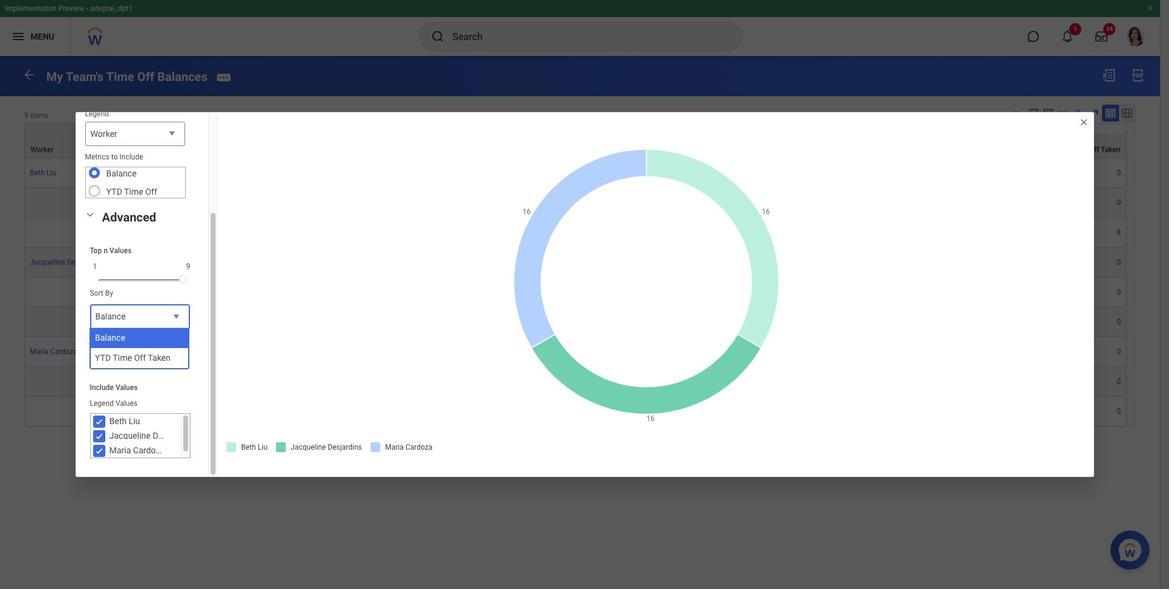 Task type: describe. For each thing, give the bounding box(es) containing it.
1 vertical spatial export to excel image
[[1026, 108, 1039, 121]]

my
[[46, 69, 63, 84]]

values up legend values
[[116, 384, 138, 392]]

balances
[[157, 69, 207, 84]]

time down close chart settings icon
[[1071, 145, 1087, 154]]

time inside metrics to include group
[[124, 187, 143, 197]]

adeptai_dpt1
[[90, 4, 133, 13]]

beth liu inside row
[[30, 169, 56, 177]]

beth inside legend values group
[[109, 417, 127, 426]]

3 0 row from the top
[[24, 307, 1127, 337]]

legend values group
[[90, 399, 193, 459]]

0 for first 0 row from the top of the my team's time off balances main content
[[1117, 198, 1121, 207]]

worker button
[[25, 124, 257, 158]]

include inside the include values group
[[90, 384, 114, 392]]

time right team's
[[106, 69, 134, 84]]

taken inside metrics to include group
[[159, 187, 182, 197]]

ytd inside popup button
[[1055, 145, 1069, 154]]

unit
[[603, 145, 617, 154]]

previous page image
[[22, 68, 37, 82]]

off inside ytd time off taken element
[[134, 353, 146, 363]]

remaining
[[125, 343, 165, 353]]

chevron down image
[[83, 211, 97, 219]]

ytd time off taken inside list box
[[95, 353, 171, 363]]

0 for row containing jacqueline desjardins
[[1117, 258, 1121, 267]]

ytd time off taken button
[[909, 134, 1126, 158]]

metrics to include group
[[85, 152, 185, 199]]

2 vertical spatial taken
[[148, 353, 171, 363]]

6 row from the top
[[24, 397, 1127, 427]]

jacqueline inside legend values group
[[109, 431, 151, 441]]

values inside sum remaining values
[[90, 355, 115, 365]]

implementation preview -   adeptai_dpt1 banner
[[0, 0, 1160, 56]]

0 for row containing maria cardoza
[[1117, 348, 1121, 356]]

tag image
[[1009, 108, 1022, 121]]

expand table image
[[1121, 107, 1133, 119]]

toolbar inside my team's time off balances main content
[[1007, 105, 1136, 123]]

hours for hours link corresponding to 6th row from the top
[[603, 407, 623, 416]]

maria cardoza inside row
[[30, 348, 77, 356]]

fullscreen image
[[1087, 108, 1100, 121]]

sort by
[[90, 289, 113, 298]]

0 for third 0 row
[[1117, 318, 1121, 326]]

select to filter grid data image
[[1057, 108, 1070, 121]]

sort
[[90, 289, 103, 298]]

advanced dialog
[[75, 0, 1094, 477]]

2 vertical spatial ytd
[[95, 353, 111, 363]]

my team's time off balances - expand/collapse chart image
[[1072, 108, 1085, 121]]

taken inside popup button
[[1101, 145, 1121, 154]]

cardoza inside legend values group
[[133, 446, 165, 456]]

my team's time off balances link
[[46, 69, 207, 84]]

my team's time off balances
[[46, 69, 207, 84]]

unit of time button
[[598, 134, 753, 158]]

balance inside list box
[[95, 333, 125, 343]]

balance inside dropdown button
[[95, 312, 126, 322]]

balance element
[[95, 332, 125, 344]]

hours link for 2nd row from the bottom
[[603, 377, 623, 386]]

hours for hours link related to 2nd row from the bottom
[[603, 377, 623, 386]]

close chart settings image
[[1079, 118, 1089, 127]]

top n values group
[[90, 246, 193, 287]]

n
[[104, 247, 108, 255]]

top n values
[[90, 247, 132, 255]]

team's
[[66, 69, 104, 84]]

metrics
[[85, 153, 109, 161]]

to
[[111, 153, 118, 161]]

check small image for maria cardoza
[[92, 444, 106, 458]]

jacqueline desjardins inside legend values group
[[109, 431, 193, 441]]

hours link for row containing beth liu
[[603, 169, 623, 177]]

table image
[[1105, 107, 1117, 119]]

check small image for jacqueline desjardins
[[92, 429, 106, 444]]

worker for worker popup button
[[30, 145, 54, 154]]

close environment banner image
[[1147, 4, 1154, 12]]

0 for 2nd row from the bottom
[[1117, 377, 1121, 386]]

cardoza inside row
[[50, 348, 77, 356]]

metrics to include
[[85, 153, 143, 161]]

group containing worker
[[76, 81, 194, 208]]

legend for legend
[[85, 110, 109, 118]]

implementation
[[5, 4, 56, 13]]

off left the balances
[[137, 69, 154, 84]]

1
[[93, 263, 97, 271]]



Task type: vqa. For each thing, say whether or not it's contained in the screenshot.
2nd chevron down small image from the top of the Navigation Pane region
no



Task type: locate. For each thing, give the bounding box(es) containing it.
hours link for 6th row from the top
[[603, 407, 623, 416]]

list box
[[91, 328, 188, 368]]

1 horizontal spatial beth liu
[[109, 417, 140, 426]]

row containing unit of time
[[24, 134, 1127, 158]]

check small image
[[92, 429, 106, 444], [92, 444, 106, 458]]

cardoza down legend values
[[133, 446, 165, 456]]

0 horizontal spatial liu
[[46, 169, 56, 177]]

1 vertical spatial jacqueline desjardins
[[109, 431, 193, 441]]

0 vertical spatial ytd time off taken
[[1055, 145, 1121, 154]]

export to worksheets image
[[1041, 108, 1056, 122]]

1 vertical spatial balance
[[95, 312, 126, 322]]

0 vertical spatial hours
[[603, 169, 623, 177]]

maria cardoza link
[[30, 348, 77, 356]]

beth liu down items
[[30, 169, 56, 177]]

0 horizontal spatial jacqueline
[[30, 258, 65, 267]]

off up advanced
[[145, 187, 157, 197]]

jacqueline desjardins
[[30, 258, 101, 267], [109, 431, 193, 441]]

0 horizontal spatial maria cardoza
[[30, 348, 77, 356]]

0 horizontal spatial cardoza
[[50, 348, 77, 356]]

0 vertical spatial desjardins
[[67, 258, 101, 267]]

0 vertical spatial beth liu
[[30, 169, 56, 177]]

1 hours from the top
[[603, 169, 623, 177]]

0 for 6th row from the top
[[1117, 407, 1121, 416]]

export to excel image
[[1102, 68, 1116, 83], [1026, 108, 1039, 121]]

9 inside my team's time off balances main content
[[24, 111, 28, 120]]

0
[[1117, 169, 1121, 177], [1117, 198, 1121, 207], [1117, 258, 1121, 267], [1117, 288, 1121, 296], [1117, 318, 1121, 326], [1117, 348, 1121, 356], [1117, 377, 1121, 386], [1117, 407, 1121, 416]]

worker inside dropdown button
[[90, 129, 117, 139]]

advanced button
[[102, 210, 156, 225]]

0 vertical spatial worker
[[90, 129, 117, 139]]

row containing beth liu
[[24, 158, 1127, 188]]

maria cardoza
[[30, 348, 77, 356], [109, 446, 165, 456]]

1 horizontal spatial worker
[[90, 129, 117, 139]]

cardoza left sum
[[50, 348, 77, 356]]

worker for worker dropdown button
[[90, 129, 117, 139]]

ytd up advanced button
[[106, 187, 122, 197]]

ytd down select to filter grid data icon
[[1055, 145, 1069, 154]]

balance down to
[[106, 169, 137, 179]]

0 vertical spatial balance
[[106, 169, 137, 179]]

balance up sum
[[95, 333, 125, 343]]

values right n
[[109, 247, 132, 255]]

liu inside legend values group
[[129, 417, 140, 426]]

ytd time off taken inside metrics to include group
[[106, 187, 182, 197]]

1 horizontal spatial cardoza
[[133, 446, 165, 456]]

worker up beth liu 'link'
[[30, 145, 54, 154]]

toolbar
[[1007, 105, 1136, 123]]

3 row from the top
[[24, 248, 1127, 278]]

worker row
[[24, 123, 1127, 158]]

include values
[[90, 384, 138, 392]]

2 hours link from the top
[[603, 377, 623, 386]]

9 for 9
[[186, 263, 190, 271]]

1 vertical spatial liu
[[129, 417, 140, 426]]

0 horizontal spatial worker
[[30, 145, 54, 154]]

0 horizontal spatial desjardins
[[67, 258, 101, 267]]

1 vertical spatial jacqueline
[[109, 431, 151, 441]]

include up legend values
[[90, 384, 114, 392]]

5 0 from the top
[[1117, 318, 1121, 326]]

time
[[106, 69, 134, 84], [627, 145, 643, 154], [1071, 145, 1087, 154], [124, 187, 143, 197], [113, 353, 132, 363]]

0 horizontal spatial export to excel image
[[1026, 108, 1039, 121]]

preview
[[58, 4, 84, 13]]

taken down table icon
[[1101, 145, 1121, 154]]

notifications large image
[[1061, 30, 1074, 43]]

legend values
[[90, 399, 137, 408]]

1 horizontal spatial jacqueline
[[109, 431, 151, 441]]

sum
[[106, 343, 123, 353]]

legend inside the include values group
[[90, 399, 114, 408]]

1 vertical spatial beth liu
[[109, 417, 140, 426]]

desjardins inside row
[[67, 258, 101, 267]]

beth
[[30, 169, 45, 177], [109, 417, 127, 426]]

3 0 from the top
[[1117, 258, 1121, 267]]

taken down remaining
[[148, 353, 171, 363]]

1 horizontal spatial desjardins
[[153, 431, 193, 441]]

2 row from the top
[[24, 158, 1127, 188]]

jacqueline desjardins link
[[30, 258, 101, 267]]

taken down worker popup button
[[159, 187, 182, 197]]

ytd time off taken inside popup button
[[1055, 145, 1121, 154]]

5 row from the top
[[24, 367, 1127, 397]]

ytd
[[1055, 145, 1069, 154], [106, 187, 122, 197], [95, 353, 111, 363]]

by
[[105, 289, 113, 298]]

off down remaining
[[134, 353, 146, 363]]

ytd time off taken element
[[95, 352, 171, 364]]

values down the include values
[[116, 399, 137, 408]]

0 horizontal spatial beth
[[30, 169, 45, 177]]

ytd time off taken
[[1055, 145, 1121, 154], [106, 187, 182, 197], [95, 353, 171, 363]]

hours link
[[603, 169, 623, 177], [603, 377, 623, 386], [603, 407, 623, 416]]

1 vertical spatial taken
[[159, 187, 182, 197]]

0 row
[[24, 188, 1127, 218], [24, 278, 1127, 307], [24, 307, 1127, 337]]

1 vertical spatial 9
[[186, 263, 190, 271]]

1 vertical spatial desjardins
[[153, 431, 193, 441]]

sum remaining values
[[90, 343, 165, 365]]

ytd time off taken down remaining
[[95, 353, 171, 363]]

1 horizontal spatial 9
[[186, 263, 190, 271]]

off inside ytd time off taken popup button
[[1089, 145, 1099, 154]]

jacqueline inside row
[[30, 258, 65, 267]]

1 vertical spatial hours
[[603, 377, 623, 386]]

0 vertical spatial jacqueline
[[30, 258, 65, 267]]

0 vertical spatial maria
[[30, 348, 48, 356]]

cardoza
[[50, 348, 77, 356], [133, 446, 165, 456]]

1 vertical spatial cardoza
[[133, 446, 165, 456]]

time down sum
[[113, 353, 132, 363]]

1 vertical spatial hours link
[[603, 377, 623, 386]]

row
[[24, 134, 1127, 158], [24, 158, 1127, 188], [24, 248, 1127, 278], [24, 337, 1127, 367], [24, 367, 1127, 397], [24, 397, 1127, 427]]

hours for hours link related to row containing beth liu
[[603, 169, 623, 177]]

2 hours from the top
[[603, 377, 623, 386]]

liu down items
[[46, 169, 56, 177]]

1 horizontal spatial export to excel image
[[1102, 68, 1116, 83]]

liu
[[46, 169, 56, 177], [129, 417, 140, 426]]

time right of at top right
[[627, 145, 643, 154]]

check small image down check small icon
[[92, 444, 106, 458]]

0 horizontal spatial 9
[[24, 111, 28, 120]]

row containing jacqueline desjardins
[[24, 248, 1127, 278]]

8 0 from the top
[[1117, 407, 1121, 416]]

jacqueline down legend values
[[109, 431, 151, 441]]

1 horizontal spatial liu
[[129, 417, 140, 426]]

1 vertical spatial beth
[[109, 417, 127, 426]]

values
[[109, 247, 132, 255], [90, 355, 115, 365], [116, 384, 138, 392], [116, 399, 137, 408]]

ytd time off taken up advanced
[[106, 187, 182, 197]]

maria cardoza inside legend values group
[[109, 446, 165, 456]]

jacqueline left 1
[[30, 258, 65, 267]]

row containing maria cardoza
[[24, 337, 1127, 367]]

inbox large image
[[1096, 30, 1108, 43]]

export to excel image left export to worksheets icon
[[1026, 108, 1039, 121]]

include inside metrics to include group
[[120, 153, 143, 161]]

2 0 row from the top
[[24, 278, 1127, 307]]

1 horizontal spatial maria
[[109, 446, 131, 456]]

legend group
[[85, 109, 185, 147]]

2 vertical spatial ytd time off taken
[[95, 353, 171, 363]]

legend down team's
[[85, 110, 109, 118]]

ytd inside metrics to include group
[[106, 187, 122, 197]]

0 vertical spatial export to excel image
[[1102, 68, 1116, 83]]

items
[[30, 111, 48, 120]]

check small image down legend values
[[92, 429, 106, 444]]

worker up metrics
[[90, 129, 117, 139]]

1 0 from the top
[[1117, 169, 1121, 177]]

unit of time
[[603, 145, 643, 154]]

cell
[[258, 158, 598, 188], [754, 158, 909, 188], [24, 188, 258, 218], [258, 188, 598, 218], [598, 188, 754, 218], [24, 218, 258, 248], [258, 218, 598, 248], [598, 218, 754, 248], [258, 248, 598, 278], [598, 248, 754, 278], [24, 278, 258, 307], [258, 278, 598, 307], [598, 278, 754, 307], [24, 307, 258, 337], [258, 307, 598, 337], [598, 307, 754, 337], [258, 337, 598, 367], [598, 337, 754, 367], [24, 367, 258, 397], [258, 367, 598, 397], [754, 367, 909, 397], [24, 397, 258, 427], [258, 397, 598, 427], [754, 397, 909, 427]]

jacqueline desjardins down legend values
[[109, 431, 193, 441]]

1 vertical spatial ytd
[[106, 187, 122, 197]]

advanced
[[102, 210, 156, 225]]

sort by group
[[90, 289, 190, 330]]

values inside 'group'
[[109, 247, 132, 255]]

legend for legend values
[[90, 399, 114, 408]]

taken
[[1101, 145, 1121, 154], [159, 187, 182, 197], [148, 353, 171, 363]]

beth liu
[[30, 169, 56, 177], [109, 417, 140, 426]]

9
[[24, 111, 28, 120], [186, 263, 190, 271]]

ytd time off taken down close chart settings icon
[[1055, 145, 1121, 154]]

profile logan mcneil element
[[1119, 23, 1153, 50]]

0 vertical spatial maria cardoza
[[30, 348, 77, 356]]

maria inside legend values group
[[109, 446, 131, 456]]

0 vertical spatial 9
[[24, 111, 28, 120]]

1 row from the top
[[24, 134, 1127, 158]]

0 horizontal spatial include
[[90, 384, 114, 392]]

beth inside row
[[30, 169, 45, 177]]

3 hours from the top
[[603, 407, 623, 416]]

values down sum
[[90, 355, 115, 365]]

0 horizontal spatial maria
[[30, 348, 48, 356]]

4 0 from the top
[[1117, 288, 1121, 296]]

implementation preview -   adeptai_dpt1
[[5, 4, 133, 13]]

worker button
[[85, 122, 185, 147]]

time inside list box
[[113, 353, 132, 363]]

3 hours link from the top
[[603, 407, 623, 416]]

list box containing balance
[[91, 328, 188, 368]]

balance up balance element
[[95, 312, 126, 322]]

desjardins
[[67, 258, 101, 267], [153, 431, 193, 441]]

group
[[76, 81, 194, 208]]

0 vertical spatial jacqueline desjardins
[[30, 258, 101, 267]]

liu down legend values
[[129, 417, 140, 426]]

1 horizontal spatial beth
[[109, 417, 127, 426]]

0 vertical spatial cardoza
[[50, 348, 77, 356]]

9 inside top n values 'group'
[[186, 263, 190, 271]]

1 vertical spatial ytd time off taken
[[106, 187, 182, 197]]

-
[[86, 4, 88, 13]]

check small image
[[92, 415, 106, 429]]

my team's time off balances main content
[[0, 56, 1160, 438]]

maria cardoza down legend values
[[109, 446, 165, 456]]

off down fullscreen icon
[[1089, 145, 1099, 154]]

beth liu down legend values
[[109, 417, 140, 426]]

jacqueline desjardins inside row
[[30, 258, 101, 267]]

off inside metrics to include group
[[145, 187, 157, 197]]

jacqueline
[[30, 258, 65, 267], [109, 431, 151, 441]]

1 hours link from the top
[[603, 169, 623, 177]]

beth liu inside legend values group
[[109, 417, 140, 426]]

4 row from the top
[[24, 337, 1127, 367]]

2 check small image from the top
[[92, 444, 106, 458]]

1 vertical spatial maria cardoza
[[109, 446, 165, 456]]

export to excel image left view printable version (pdf) icon
[[1102, 68, 1116, 83]]

0 vertical spatial legend
[[85, 110, 109, 118]]

1 vertical spatial legend
[[90, 399, 114, 408]]

worker
[[90, 129, 117, 139], [30, 145, 54, 154]]

desjardins inside legend values group
[[153, 431, 193, 441]]

1 vertical spatial include
[[90, 384, 114, 392]]

maria
[[30, 348, 48, 356], [109, 446, 131, 456]]

1 vertical spatial maria
[[109, 446, 131, 456]]

search image
[[431, 29, 445, 44]]

0 vertical spatial ytd
[[1055, 145, 1069, 154]]

0 horizontal spatial beth liu
[[30, 169, 56, 177]]

time up advanced
[[124, 187, 143, 197]]

2 vertical spatial balance
[[95, 333, 125, 343]]

beth down legend values
[[109, 417, 127, 426]]

1 check small image from the top
[[92, 429, 106, 444]]

0 vertical spatial liu
[[46, 169, 56, 177]]

0 for 2nd 0 row from the bottom
[[1117, 288, 1121, 296]]

balance
[[106, 169, 137, 179], [95, 312, 126, 322], [95, 333, 125, 343]]

legend
[[85, 110, 109, 118], [90, 399, 114, 408]]

legend up check small icon
[[90, 399, 114, 408]]

8
[[1117, 228, 1121, 237]]

0 vertical spatial hours link
[[603, 169, 623, 177]]

off
[[137, 69, 154, 84], [1089, 145, 1099, 154], [145, 187, 157, 197], [134, 353, 146, 363]]

ytd down sum
[[95, 353, 111, 363]]

2 vertical spatial hours
[[603, 407, 623, 416]]

maria inside row
[[30, 348, 48, 356]]

0 vertical spatial beth
[[30, 169, 45, 177]]

1 horizontal spatial maria cardoza
[[109, 446, 165, 456]]

1 vertical spatial worker
[[30, 145, 54, 154]]

jacqueline desjardins down "top"
[[30, 258, 101, 267]]

of
[[618, 145, 625, 154]]

beth liu link
[[30, 169, 56, 177]]

7 0 from the top
[[1117, 377, 1121, 386]]

maria cardoza group
[[81, 208, 199, 468]]

8 row
[[24, 218, 1127, 248]]

liu inside row
[[46, 169, 56, 177]]

1 horizontal spatial include
[[120, 153, 143, 161]]

6 0 from the top
[[1117, 348, 1121, 356]]

0 vertical spatial taken
[[1101, 145, 1121, 154]]

balance button
[[90, 305, 190, 330]]

2 0 from the top
[[1117, 198, 1121, 207]]

balance inside metrics to include group
[[106, 169, 137, 179]]

include values group
[[81, 374, 199, 468]]

1 horizontal spatial jacqueline desjardins
[[109, 431, 193, 441]]

0 for row containing beth liu
[[1117, 169, 1121, 177]]

2 vertical spatial hours link
[[603, 407, 623, 416]]

view printable version (pdf) image
[[1131, 68, 1145, 83]]

worker inside popup button
[[30, 145, 54, 154]]

1 0 row from the top
[[24, 188, 1127, 218]]

include right to
[[120, 153, 143, 161]]

maria cardoza left sum
[[30, 348, 77, 356]]

include
[[120, 153, 143, 161], [90, 384, 114, 392]]

top
[[90, 247, 102, 255]]

0 horizontal spatial jacqueline desjardins
[[30, 258, 101, 267]]

9 items
[[24, 111, 48, 120]]

0 vertical spatial include
[[120, 153, 143, 161]]

hours
[[603, 169, 623, 177], [603, 377, 623, 386], [603, 407, 623, 416]]

9 for 9 items
[[24, 111, 28, 120]]

beth down 9 items
[[30, 169, 45, 177]]



